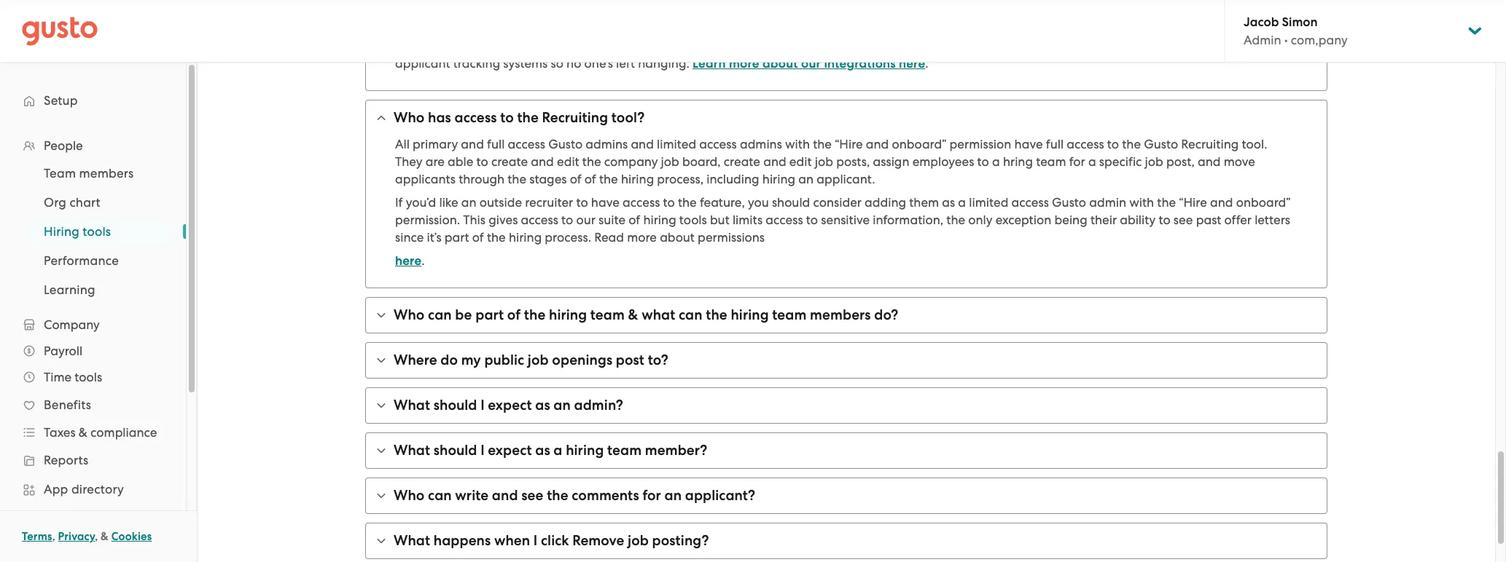 Task type: locate. For each thing, give the bounding box(es) containing it.
i left click
[[534, 533, 538, 550]]

job right remove
[[628, 533, 649, 550]]

0 vertical spatial about
[[763, 56, 798, 71]]

0 horizontal spatial part
[[445, 230, 469, 245]]

public
[[484, 352, 524, 369]]

setup
[[44, 93, 78, 108]]

list containing people
[[0, 133, 186, 563]]

to
[[1018, 21, 1030, 36], [500, 109, 514, 126], [1108, 137, 1119, 152], [477, 155, 488, 169], [978, 155, 989, 169], [576, 195, 588, 210], [663, 195, 675, 210], [562, 213, 573, 228], [806, 213, 818, 228], [1159, 213, 1171, 228]]

list containing team members
[[0, 159, 186, 305]]

our
[[801, 56, 821, 71], [576, 213, 596, 228]]

as right them
[[942, 195, 955, 210]]

1 vertical spatial recruiting
[[1182, 137, 1239, 152]]

have inside if you'd like an outside recruiter to have access to the feature, you should consider adding them as a limited access gusto admin with the "hire and onboard" permission. this gives access to our suite of hiring tools but limits access to sensitive information, the only exception being their ability to see past offer letters since it's part of the hiring process. read more about permissions
[[591, 195, 620, 210]]

we
[[1106, 39, 1123, 53]]

taxes & compliance
[[44, 426, 157, 440]]

payroll button
[[15, 338, 171, 365]]

0 vertical spatial "hire
[[835, 137, 863, 152]]

here down detailed
[[899, 56, 926, 71]]

0 vertical spatial here
[[899, 56, 926, 71]]

applicant.
[[817, 172, 875, 187]]

1 create from the left
[[491, 155, 528, 169]]

with up ability
[[1130, 195, 1154, 210]]

the up click
[[547, 488, 568, 505]]

1 vertical spatial here
[[395, 254, 422, 269]]

job
[[661, 155, 679, 169], [815, 155, 833, 169], [1145, 155, 1164, 169], [528, 352, 549, 369], [628, 533, 649, 550]]

comments
[[572, 488, 639, 505]]

1 vertical spatial more
[[729, 56, 760, 71]]

i inside dropdown button
[[481, 443, 485, 459]]

edit up stages
[[557, 155, 579, 169]]

0 vertical spatial more
[[463, 39, 493, 53]]

1 horizontal spatial about
[[763, 56, 798, 71]]

1 vertical spatial members
[[810, 307, 871, 324]]

with down who has access to the recruiting tool? dropdown button
[[785, 137, 810, 152]]

posting?
[[652, 533, 709, 550]]

0 horizontal spatial with
[[785, 137, 810, 152]]

1 horizontal spatial full
[[1046, 137, 1064, 152]]

with inside using gusto for recruiting is great if you currently have a manual process for managing applicants and want to automate your workflow. some businesses might have more complex needs like sending templated emails, interview scheduling, or detailed scorecards. in those cases, we integrate with best-in-class applicant tracking systems so no one's left hanging.
[[1182, 39, 1207, 53]]

a up who can write and see the comments for an applicant?
[[554, 443, 563, 459]]

2 expect from the top
[[488, 443, 532, 459]]

1 vertical spatial who
[[394, 307, 425, 324]]

to down the permission
[[978, 155, 989, 169]]

those
[[1034, 39, 1066, 53]]

1 horizontal spatial you
[[748, 195, 769, 210]]

0 horizontal spatial our
[[576, 213, 596, 228]]

a left manual
[[709, 21, 717, 36]]

1 vertical spatial see
[[522, 488, 544, 505]]

process
[[768, 21, 811, 36]]

1 what from the top
[[394, 397, 430, 414]]

1 horizontal spatial recruiting
[[1182, 137, 1239, 152]]

simon
[[1282, 15, 1318, 30]]

1 vertical spatial with
[[785, 137, 810, 152]]

should up write
[[434, 443, 477, 459]]

like up permission.
[[439, 195, 458, 210]]

a left hring on the top right of the page
[[992, 155, 1000, 169]]

1 horizontal spatial more
[[627, 230, 657, 245]]

and inside using gusto for recruiting is great if you currently have a manual process for managing applicants and want to automate your workflow. some businesses might have more complex needs like sending templated emails, interview scheduling, or detailed scorecards. in those cases, we integrate with best-in-class applicant tracking systems so no one's left hanging.
[[959, 21, 982, 36]]

0 vertical spatial members
[[79, 166, 134, 181]]

members
[[79, 166, 134, 181], [810, 307, 871, 324]]

if
[[395, 195, 403, 210]]

who up the all
[[394, 109, 425, 126]]

here down the since
[[395, 254, 422, 269]]

0 horizontal spatial limited
[[657, 137, 696, 152]]

0 horizontal spatial recruiting
[[542, 109, 608, 126]]

0 vertical spatial like
[[585, 39, 604, 53]]

for left specific
[[1070, 155, 1086, 169]]

0 horizontal spatial like
[[439, 195, 458, 210]]

0 horizontal spatial edit
[[557, 155, 579, 169]]

who inside dropdown button
[[394, 109, 425, 126]]

home image
[[22, 16, 98, 46]]

0 vertical spatial you
[[601, 21, 622, 36]]

2 who from the top
[[394, 307, 425, 324]]

team inside all primary and full access gusto admins and limited access admins with the "hire and onboard" permission have full access to the gusto recruiting tool. they are able to create and edit the company job board, create and edit job posts, assign employees to a hring team for a specific job post, and move applicants through the stages of of the hiring process, including hiring an applicant.
[[1036, 155, 1067, 169]]

1 vertical spatial "hire
[[1179, 195, 1207, 210]]

1 vertical spatial applicants
[[395, 172, 456, 187]]

access
[[455, 109, 497, 126], [508, 137, 545, 152], [700, 137, 737, 152], [1067, 137, 1104, 152], [623, 195, 660, 210], [1012, 195, 1049, 210], [521, 213, 558, 228], [766, 213, 803, 228]]

0 horizontal spatial &
[[79, 426, 87, 440]]

3 what from the top
[[394, 533, 430, 550]]

the right what
[[706, 307, 728, 324]]

2 horizontal spatial with
[[1182, 39, 1207, 53]]

, left privacy
[[52, 531, 55, 544]]

1 horizontal spatial our
[[801, 56, 821, 71]]

0 horizontal spatial see
[[522, 488, 544, 505]]

job up applicant.
[[815, 155, 833, 169]]

should down do
[[434, 397, 477, 414]]

admins up including
[[740, 137, 782, 152]]

to?
[[648, 352, 668, 369]]

sending
[[607, 39, 653, 53]]

1 vertical spatial should
[[434, 397, 477, 414]]

0 vertical spatial recruiting
[[542, 109, 608, 126]]

limited inside all primary and full access gusto admins and limited access admins with the "hire and onboard" permission have full access to the gusto recruiting tool. they are able to create and edit the company job board, create and edit job posts, assign employees to a hring team for a specific job post, and move applicants through the stages of of the hiring process, including hiring an applicant.
[[657, 137, 696, 152]]

admins
[[586, 137, 628, 152], [740, 137, 782, 152]]

performance link
[[26, 248, 171, 274]]

onboard"
[[892, 137, 947, 152], [1236, 195, 1291, 210]]

onboard" up the "letters"
[[1236, 195, 1291, 210]]

terms
[[22, 531, 52, 544]]

1 vertical spatial as
[[535, 397, 550, 414]]

1 horizontal spatial ,
[[95, 531, 98, 544]]

more down emails,
[[729, 56, 760, 71]]

edit left posts,
[[790, 155, 812, 169]]

1 vertical spatial expect
[[488, 443, 532, 459]]

like inside if you'd like an outside recruiter to have access to the feature, you should consider adding them as a limited access gusto admin with the "hire and onboard" permission. this gives access to our suite of hiring tools but limits access to sensitive information, the only exception being their ability to see past offer letters since it's part of the hiring process. read more about permissions
[[439, 195, 458, 210]]

remove
[[573, 533, 625, 550]]

recruiting up post,
[[1182, 137, 1239, 152]]

1 horizontal spatial like
[[585, 39, 604, 53]]

an up the consider
[[799, 172, 814, 187]]

tools inside dropdown button
[[75, 370, 102, 385]]

2 vertical spatial with
[[1130, 195, 1154, 210]]

2 , from the left
[[95, 531, 98, 544]]

openings
[[552, 352, 613, 369]]

1 horizontal spatial "hire
[[1179, 195, 1207, 210]]

0 horizontal spatial .
[[422, 254, 425, 268]]

limited up board, at the top
[[657, 137, 696, 152]]

reports
[[44, 454, 89, 468]]

an up this
[[461, 195, 477, 210]]

hiring
[[621, 172, 654, 187], [763, 172, 796, 187], [643, 213, 676, 228], [509, 230, 542, 245], [549, 307, 587, 324], [731, 307, 769, 324], [566, 443, 604, 459]]

1 horizontal spatial limited
[[969, 195, 1009, 210]]

to down process,
[[663, 195, 675, 210]]

0 horizontal spatial about
[[660, 230, 695, 245]]

expect for an
[[488, 397, 532, 414]]

1 , from the left
[[52, 531, 55, 544]]

as inside dropdown button
[[535, 443, 550, 459]]

1 horizontal spatial create
[[724, 155, 761, 169]]

and
[[959, 21, 982, 36], [461, 137, 484, 152], [631, 137, 654, 152], [866, 137, 889, 152], [531, 155, 554, 169], [764, 155, 787, 169], [1198, 155, 1221, 169], [1210, 195, 1233, 210], [492, 488, 518, 505]]

3 who from the top
[[394, 488, 425, 505]]

a right them
[[958, 195, 966, 210]]

recruiting
[[487, 21, 541, 36]]

managing
[[833, 21, 893, 36]]

applicants up detailed
[[896, 21, 956, 36]]

job inside dropdown button
[[628, 533, 649, 550]]

1 horizontal spatial here
[[899, 56, 926, 71]]

access right has
[[455, 109, 497, 126]]

scheduling,
[[818, 39, 884, 53]]

what should i expect as a hiring team member?
[[394, 443, 708, 459]]

have up hring on the top right of the page
[[1015, 137, 1043, 152]]

admin
[[1090, 195, 1127, 210]]

1 list from the top
[[0, 133, 186, 563]]

1 vertical spatial you
[[748, 195, 769, 210]]

2 full from the left
[[1046, 137, 1064, 152]]

recruiting inside dropdown button
[[542, 109, 608, 126]]

"hire
[[835, 137, 863, 152], [1179, 195, 1207, 210]]

. down the since
[[422, 254, 425, 268]]

team members
[[44, 166, 134, 181]]

learning
[[44, 283, 95, 298]]

systems
[[503, 56, 548, 71]]

0 horizontal spatial admins
[[586, 137, 628, 152]]

the down systems
[[517, 109, 539, 126]]

of inside dropdown button
[[507, 307, 521, 324]]

for right comments
[[643, 488, 661, 505]]

consider
[[813, 195, 862, 210]]

0 horizontal spatial members
[[79, 166, 134, 181]]

who
[[394, 109, 425, 126], [394, 307, 425, 324], [394, 488, 425, 505]]

about down interview
[[763, 56, 798, 71]]

0 vertical spatial our
[[801, 56, 821, 71]]

do?
[[874, 307, 899, 324]]

edit
[[557, 155, 579, 169], [790, 155, 812, 169]]

0 horizontal spatial ,
[[52, 531, 55, 544]]

1 horizontal spatial part
[[476, 307, 504, 324]]

to up process. on the top left
[[562, 213, 573, 228]]

admins up company
[[586, 137, 628, 152]]

who for who has access to the recruiting tool?
[[394, 109, 425, 126]]

gusto inside if you'd like an outside recruiter to have access to the feature, you should consider adding them as a limited access gusto admin with the "hire and onboard" permission. this gives access to our suite of hiring tools but limits access to sensitive information, the only exception being their ability to see past offer letters since it's part of the hiring process. read more about permissions
[[1052, 195, 1087, 210]]

members up org chart link
[[79, 166, 134, 181]]

learn more about our integrations here .
[[693, 56, 929, 71]]

see down 'what should i expect as a hiring team member?'
[[522, 488, 544, 505]]

0 vertical spatial with
[[1182, 39, 1207, 53]]

1 vertical spatial i
[[481, 443, 485, 459]]

hiring
[[44, 225, 79, 239]]

2 horizontal spatial &
[[628, 307, 638, 324]]

the down post,
[[1157, 195, 1176, 210]]

admin
[[1244, 33, 1282, 47]]

you'd
[[406, 195, 436, 210]]

2 list from the top
[[0, 159, 186, 305]]

should inside if you'd like an outside recruiter to have access to the feature, you should consider adding them as a limited access gusto admin with the "hire and onboard" permission. this gives access to our suite of hiring tools but limits access to sensitive information, the only exception being their ability to see past offer letters since it's part of the hiring process. read more about permissions
[[772, 195, 810, 210]]

performance
[[44, 254, 119, 268]]

tools for time tools
[[75, 370, 102, 385]]

being
[[1055, 213, 1088, 228]]

who has access to the recruiting tool? button
[[366, 101, 1327, 136]]

create up including
[[724, 155, 761, 169]]

reports link
[[15, 448, 171, 474]]

applicants inside using gusto for recruiting is great if you currently have a manual process for managing applicants and want to automate your workflow. some businesses might have more complex needs like sending templated emails, interview scheduling, or detailed scorecards. in those cases, we integrate with best-in-class applicant tracking systems so no one's left hanging.
[[896, 21, 956, 36]]

create up the through
[[491, 155, 528, 169]]

2 admins from the left
[[740, 137, 782, 152]]

"hire up 'past'
[[1179, 195, 1207, 210]]

0 vertical spatial limited
[[657, 137, 696, 152]]

chart
[[70, 195, 101, 210]]

access down 'who has access to the recruiting tool?'
[[508, 137, 545, 152]]

should inside dropdown button
[[434, 443, 477, 459]]

1 horizontal spatial applicants
[[896, 21, 956, 36]]

who left write
[[394, 488, 425, 505]]

1 horizontal spatial with
[[1130, 195, 1154, 210]]

0 horizontal spatial applicants
[[395, 172, 456, 187]]

1 horizontal spatial &
[[101, 531, 109, 544]]

0 horizontal spatial more
[[463, 39, 493, 53]]

0 vertical spatial should
[[772, 195, 810, 210]]

and inside if you'd like an outside recruiter to have access to the feature, you should consider adding them as a limited access gusto admin with the "hire and onboard" permission. this gives access to our suite of hiring tools but limits access to sensitive information, the only exception being their ability to see past offer letters since it's part of the hiring process. read more about permissions
[[1210, 195, 1233, 210]]

see left 'past'
[[1174, 213, 1193, 228]]

2 vertical spatial i
[[534, 533, 538, 550]]

0 horizontal spatial full
[[487, 137, 505, 152]]

limited up only
[[969, 195, 1009, 210]]

& inside gusto navigation element
[[79, 426, 87, 440]]

1 vertical spatial onboard"
[[1236, 195, 1291, 210]]

the up specific
[[1122, 137, 1141, 152]]

1 vertical spatial limited
[[969, 195, 1009, 210]]

gusto inside using gusto for recruiting is great if you currently have a manual process for managing applicants and want to automate your workflow. some businesses might have more complex needs like sending templated emails, interview scheduling, or detailed scorecards. in those cases, we integrate with best-in-class applicant tracking systems so no one's left hanging.
[[430, 21, 465, 36]]

to up in
[[1018, 21, 1030, 36]]

1 horizontal spatial admins
[[740, 137, 782, 152]]

0 vertical spatial see
[[1174, 213, 1193, 228]]

0 vertical spatial i
[[481, 397, 485, 414]]

like inside using gusto for recruiting is great if you currently have a manual process for managing applicants and want to automate your workflow. some businesses might have more complex needs like sending templated emails, interview scheduling, or detailed scorecards. in those cases, we integrate with best-in-class applicant tracking systems so no one's left hanging.
[[585, 39, 604, 53]]

have up templated
[[678, 21, 706, 36]]

should for what should i expect as an admin?
[[434, 397, 477, 414]]

i for an
[[481, 397, 485, 414]]

like down if
[[585, 39, 604, 53]]

post
[[616, 352, 645, 369]]

with inside all primary and full access gusto admins and limited access admins with the "hire and onboard" permission have full access to the gusto recruiting tool. they are able to create and edit the company job board, create and edit job posts, assign employees to a hring team for a specific job post, and move applicants through the stages of of the hiring process, including hiring an applicant.
[[785, 137, 810, 152]]

your
[[1093, 21, 1118, 36]]

taxes & compliance button
[[15, 420, 171, 446]]

about left permissions
[[660, 230, 695, 245]]

1 who from the top
[[394, 109, 425, 126]]

workflow.
[[1121, 21, 1176, 36]]

all
[[395, 137, 410, 152]]

permission.
[[395, 213, 460, 228]]

0 vertical spatial who
[[394, 109, 425, 126]]

0 horizontal spatial "hire
[[835, 137, 863, 152]]

2 vertical spatial more
[[627, 230, 657, 245]]

tools down org chart link
[[83, 225, 111, 239]]

& left what
[[628, 307, 638, 324]]

tools down payroll 'dropdown button'
[[75, 370, 102, 385]]

1 expect from the top
[[488, 397, 532, 414]]

the up outside on the left of page
[[508, 172, 526, 187]]

using gusto for recruiting is great if you currently have a manual process for managing applicants and want to automate your workflow. some businesses might have more complex needs like sending templated emails, interview scheduling, or detailed scorecards. in those cases, we integrate with best-in-class applicant tracking systems so no one's left hanging.
[[395, 21, 1283, 71]]

2 vertical spatial who
[[394, 488, 425, 505]]

write
[[455, 488, 489, 505]]

learn more about our integrations here link
[[693, 56, 926, 71]]

if
[[590, 21, 597, 36]]

our down interview
[[801, 56, 821, 71]]

1 vertical spatial like
[[439, 195, 458, 210]]

1 full from the left
[[487, 137, 505, 152]]

are
[[426, 155, 445, 169]]

&
[[628, 307, 638, 324], [79, 426, 87, 440], [101, 531, 109, 544]]

recruiting inside all primary and full access gusto admins and limited access admins with the "hire and onboard" permission have full access to the gusto recruiting tool. they are able to create and edit the company job board, create and edit job posts, assign employees to a hring team for a specific job post, and move applicants through the stages of of the hiring process, including hiring an applicant.
[[1182, 137, 1239, 152]]

expect inside dropdown button
[[488, 443, 532, 459]]

2 vertical spatial as
[[535, 443, 550, 459]]

& right taxes
[[79, 426, 87, 440]]

company button
[[15, 312, 171, 338]]

gusto right "using"
[[430, 21, 465, 36]]

our inside if you'd like an outside recruiter to have access to the feature, you should consider adding them as a limited access gusto admin with the "hire and onboard" permission. this gives access to our suite of hiring tools but limits access to sensitive information, the only exception being their ability to see past offer letters since it's part of the hiring process. read more about permissions
[[576, 213, 596, 228]]

as up 'what should i expect as a hiring team member?'
[[535, 397, 550, 414]]

part
[[445, 230, 469, 245], [476, 307, 504, 324]]

more
[[463, 39, 493, 53], [729, 56, 760, 71], [627, 230, 657, 245]]

0 horizontal spatial onboard"
[[892, 137, 947, 152]]

for
[[468, 21, 484, 36], [814, 21, 830, 36], [1070, 155, 1086, 169], [643, 488, 661, 505]]

one's
[[585, 56, 613, 71]]

2 vertical spatial should
[[434, 443, 477, 459]]

team
[[1036, 155, 1067, 169], [590, 307, 625, 324], [772, 307, 807, 324], [607, 443, 642, 459]]

1 horizontal spatial edit
[[790, 155, 812, 169]]

1 vertical spatial part
[[476, 307, 504, 324]]

what inside dropdown button
[[394, 443, 430, 459]]

stages
[[530, 172, 567, 187]]

you up limits
[[748, 195, 769, 210]]

expect for a
[[488, 443, 532, 459]]

1 vertical spatial about
[[660, 230, 695, 245]]

gusto up being
[[1052, 195, 1087, 210]]

who can be part of the hiring team & what can the hiring team members do?
[[394, 307, 899, 324]]

specific
[[1099, 155, 1142, 169]]

some
[[1180, 21, 1212, 36]]

2 vertical spatial &
[[101, 531, 109, 544]]

here link
[[395, 254, 422, 269]]

0 vertical spatial applicants
[[896, 21, 956, 36]]

"hire up posts,
[[835, 137, 863, 152]]

job right public
[[528, 352, 549, 369]]

1 horizontal spatial members
[[810, 307, 871, 324]]

1 horizontal spatial .
[[926, 56, 929, 71]]

, left cookies button
[[95, 531, 98, 544]]

i up write
[[481, 443, 485, 459]]

members left the do?
[[810, 307, 871, 324]]

0 vertical spatial .
[[926, 56, 929, 71]]

1 vertical spatial .
[[422, 254, 425, 268]]

0 vertical spatial part
[[445, 230, 469, 245]]

0 vertical spatial what
[[394, 397, 430, 414]]

can left be
[[428, 307, 452, 324]]

2 horizontal spatial more
[[729, 56, 760, 71]]

to up specific
[[1108, 137, 1119, 152]]

list
[[0, 133, 186, 563], [0, 159, 186, 305]]

1 vertical spatial &
[[79, 426, 87, 440]]

recruiting left tool?
[[542, 109, 608, 126]]

a inside if you'd like an outside recruiter to have access to the feature, you should consider adding them as a limited access gusto admin with the "hire and onboard" permission. this gives access to our suite of hiring tools but limits access to sensitive information, the only exception being their ability to see past offer letters since it's part of the hiring process. read more about permissions
[[958, 195, 966, 210]]

expect down public
[[488, 397, 532, 414]]

has
[[428, 109, 451, 126]]

0 horizontal spatial create
[[491, 155, 528, 169]]

1 horizontal spatial onboard"
[[1236, 195, 1291, 210]]

onboard" inside all primary and full access gusto admins and limited access admins with the "hire and onboard" permission have full access to the gusto recruiting tool. they are able to create and edit the company job board, create and edit job posts, assign employees to a hring team for a specific job post, and move applicants through the stages of of the hiring process, including hiring an applicant.
[[892, 137, 947, 152]]

i
[[481, 397, 485, 414], [481, 443, 485, 459], [534, 533, 538, 550]]

see inside if you'd like an outside recruiter to have access to the feature, you should consider adding them as a limited access gusto admin with the "hire and onboard" permission. this gives access to our suite of hiring tools but limits access to sensitive information, the only exception being their ability to see past offer letters since it's part of the hiring process. read more about permissions
[[1174, 213, 1193, 228]]

who can write and see the comments for an applicant? button
[[366, 479, 1327, 514]]

read
[[594, 230, 624, 245]]

can left write
[[428, 488, 452, 505]]

with down some
[[1182, 39, 1207, 53]]

expect inside dropdown button
[[488, 397, 532, 414]]

2 create from the left
[[724, 155, 761, 169]]

0 horizontal spatial here
[[395, 254, 422, 269]]

have inside all primary and full access gusto admins and limited access admins with the "hire and onboard" permission have full access to the gusto recruiting tool. they are able to create and edit the company job board, create and edit job posts, assign employees to a hring team for a specific job post, and move applicants through the stages of of the hiring process, including hiring an applicant.
[[1015, 137, 1043, 152]]

1 vertical spatial our
[[576, 213, 596, 228]]

as inside dropdown button
[[535, 397, 550, 414]]

part right "it's"
[[445, 230, 469, 245]]

0 vertical spatial expect
[[488, 397, 532, 414]]

should inside dropdown button
[[434, 397, 477, 414]]

2 what from the top
[[394, 443, 430, 459]]

2 vertical spatial what
[[394, 533, 430, 550]]

1 edit from the left
[[557, 155, 579, 169]]

access up suite
[[623, 195, 660, 210]]

more up the tracking
[[463, 39, 493, 53]]

0 vertical spatial as
[[942, 195, 955, 210]]

1 vertical spatial what
[[394, 443, 430, 459]]

the down company
[[599, 172, 618, 187]]

tools left but
[[679, 213, 707, 228]]

0 vertical spatial onboard"
[[892, 137, 947, 152]]

,
[[52, 531, 55, 544], [95, 531, 98, 544]]

0 horizontal spatial you
[[601, 21, 622, 36]]

a inside what should i expect as a hiring team member? dropdown button
[[554, 443, 563, 459]]

i for a
[[481, 443, 485, 459]]



Task type: vqa. For each thing, say whether or not it's contained in the screenshot.
"admins"
yes



Task type: describe. For each thing, give the bounding box(es) containing it.
what for what happens when i click remove job posting?
[[394, 533, 430, 550]]

access inside dropdown button
[[455, 109, 497, 126]]

to inside using gusto for recruiting is great if you currently have a manual process for managing applicants and want to automate your workflow. some businesses might have more complex needs like sending templated emails, interview scheduling, or detailed scorecards. in those cases, we integrate with best-in-class applicant tracking systems so no one's left hanging.
[[1018, 21, 1030, 36]]

move
[[1224, 155, 1256, 169]]

org
[[44, 195, 66, 210]]

the down process,
[[678, 195, 697, 210]]

if you'd like an outside recruiter to have access to the feature, you should consider adding them as a limited access gusto admin with the "hire and onboard" permission. this gives access to our suite of hiring tools but limits access to sensitive information, the only exception being their ability to see past offer letters since it's part of the hiring process. read more about permissions
[[395, 195, 1291, 245]]

where
[[394, 352, 437, 369]]

to down the consider
[[806, 213, 818, 228]]

a inside using gusto for recruiting is great if you currently have a manual process for managing applicants and want to automate your workflow. some businesses might have more complex needs like sending templated emails, interview scheduling, or detailed scorecards. in those cases, we integrate with best-in-class applicant tracking systems so no one's left hanging.
[[709, 21, 717, 36]]

as inside if you'd like an outside recruiter to have access to the feature, you should consider adding them as a limited access gusto admin with the "hire and onboard" permission. this gives access to our suite of hiring tools but limits access to sensitive information, the only exception being their ability to see past offer letters since it's part of the hiring process. read more about permissions
[[942, 195, 955, 210]]

past
[[1196, 213, 1222, 228]]

an left admin?
[[554, 397, 571, 414]]

limited inside if you'd like an outside recruiter to have access to the feature, you should consider adding them as a limited access gusto admin with the "hire and onboard" permission. this gives access to our suite of hiring tools but limits access to sensitive information, the only exception being their ability to see past offer letters since it's part of the hiring process. read more about permissions
[[969, 195, 1009, 210]]

a left specific
[[1089, 155, 1096, 169]]

post,
[[1167, 155, 1195, 169]]

what happens when i click remove job posting? button
[[366, 524, 1327, 559]]

people
[[44, 139, 83, 153]]

applicants inside all primary and full access gusto admins and limited access admins with the "hire and onboard" permission have full access to the gusto recruiting tool. they are able to create and edit the company job board, create and edit job posts, assign employees to a hring team for a specific job post, and move applicants through the stages of of the hiring process, including hiring an applicant.
[[395, 172, 456, 187]]

setup link
[[15, 88, 171, 114]]

the down who has access to the recruiting tool? dropdown button
[[813, 137, 832, 152]]

an down member?
[[665, 488, 682, 505]]

through
[[459, 172, 505, 187]]

gusto navigation element
[[0, 63, 186, 563]]

onboard" inside if you'd like an outside recruiter to have access to the feature, you should consider adding them as a limited access gusto admin with the "hire and onboard" permission. this gives access to our suite of hiring tools but limits access to sensitive information, the only exception being their ability to see past offer letters since it's part of the hiring process. read more about permissions
[[1236, 195, 1291, 210]]

can for who can write and see the comments for an applicant?
[[428, 488, 452, 505]]

•
[[1285, 33, 1288, 47]]

1 admins from the left
[[586, 137, 628, 152]]

can right what
[[679, 307, 703, 324]]

using
[[395, 21, 427, 36]]

automate
[[1033, 21, 1090, 36]]

who can be part of the hiring team & what can the hiring team members do? button
[[366, 298, 1327, 333]]

is
[[544, 21, 553, 36]]

what
[[642, 307, 675, 324]]

app
[[44, 483, 68, 497]]

team members link
[[26, 160, 171, 187]]

assign
[[873, 155, 910, 169]]

. inside here .
[[422, 254, 425, 268]]

member?
[[645, 443, 708, 459]]

terms link
[[22, 531, 52, 544]]

the up the where do my public job openings post to?
[[524, 307, 546, 324]]

see inside dropdown button
[[522, 488, 544, 505]]

access up board, at the top
[[700, 137, 737, 152]]

templated
[[656, 39, 716, 53]]

team
[[44, 166, 76, 181]]

time tools button
[[15, 365, 171, 391]]

where do my public job openings post to?
[[394, 352, 668, 369]]

their
[[1091, 213, 1117, 228]]

learn
[[693, 56, 726, 71]]

interview
[[763, 39, 815, 53]]

with inside if you'd like an outside recruiter to have access to the feature, you should consider adding them as a limited access gusto admin with the "hire and onboard" permission. this gives access to our suite of hiring tools but limits access to sensitive information, the only exception being their ability to see past offer letters since it's part of the hiring process. read more about permissions
[[1130, 195, 1154, 210]]

gusto up post,
[[1144, 137, 1178, 152]]

have up applicant
[[432, 39, 460, 53]]

limits
[[733, 213, 763, 228]]

best-
[[1210, 39, 1240, 53]]

currently
[[625, 21, 675, 36]]

job up process,
[[661, 155, 679, 169]]

able
[[448, 155, 474, 169]]

to up the through
[[477, 155, 488, 169]]

access down 'recruiter'
[[521, 213, 558, 228]]

since
[[395, 230, 424, 245]]

as for admin?
[[535, 397, 550, 414]]

app directory link
[[15, 477, 171, 503]]

be
[[455, 307, 472, 324]]

here .
[[395, 254, 425, 269]]

all primary and full access gusto admins and limited access admins with the "hire and onboard" permission have full access to the gusto recruiting tool. they are able to create and edit the company job board, create and edit job posts, assign employees to a hring team for a specific job post, and move applicants through the stages of of the hiring process, including hiring an applicant.
[[395, 137, 1268, 187]]

this
[[463, 213, 486, 228]]

them
[[909, 195, 939, 210]]

left
[[616, 56, 635, 71]]

jacob simon admin • com,pany
[[1244, 15, 1348, 47]]

the inside dropdown button
[[517, 109, 539, 126]]

benefits
[[44, 398, 91, 413]]

suite
[[599, 213, 626, 228]]

cookies button
[[111, 529, 152, 546]]

access up specific
[[1067, 137, 1104, 152]]

job inside dropdown button
[[528, 352, 549, 369]]

more inside if you'd like an outside recruiter to have access to the feature, you should consider adding them as a limited access gusto admin with the "hire and onboard" permission. this gives access to our suite of hiring tools but limits access to sensitive information, the only exception being their ability to see past offer letters since it's part of the hiring process. read more about permissions
[[627, 230, 657, 245]]

people button
[[15, 133, 171, 159]]

tools for hiring tools
[[83, 225, 111, 239]]

job left post,
[[1145, 155, 1164, 169]]

to right ability
[[1159, 213, 1171, 228]]

information,
[[873, 213, 944, 228]]

can for who can be part of the hiring team & what can the hiring team members do?
[[428, 307, 452, 324]]

happens
[[434, 533, 491, 550]]

who for who can write and see the comments for an applicant?
[[394, 488, 425, 505]]

and inside dropdown button
[[492, 488, 518, 505]]

com,pany
[[1291, 33, 1348, 47]]

integrate
[[1126, 39, 1179, 53]]

privacy
[[58, 531, 95, 544]]

about inside if you'd like an outside recruiter to have access to the feature, you should consider adding them as a limited access gusto admin with the "hire and onboard" permission. this gives access to our suite of hiring tools but limits access to sensitive information, the only exception being their ability to see past offer letters since it's part of the hiring process. read more about permissions
[[660, 230, 695, 245]]

the down gives
[[487, 230, 506, 245]]

do
[[441, 352, 458, 369]]

admin?
[[574, 397, 623, 414]]

but
[[710, 213, 730, 228]]

board,
[[682, 155, 721, 169]]

members inside dropdown button
[[810, 307, 871, 324]]

members inside gusto navigation element
[[79, 166, 134, 181]]

class
[[1256, 39, 1283, 53]]

permissions
[[698, 230, 765, 245]]

"hire inside all primary and full access gusto admins and limited access admins with the "hire and onboard" permission have full access to the gusto recruiting tool. they are able to create and edit the company job board, create and edit job posts, assign employees to a hring team for a specific job post, and move applicants through the stages of of the hiring process, including hiring an applicant.
[[835, 137, 863, 152]]

scorecards.
[[953, 39, 1017, 53]]

more inside using gusto for recruiting is great if you currently have a manual process for managing applicants and want to automate your workflow. some businesses might have more complex needs like sending templated emails, interview scheduling, or detailed scorecards. in those cases, we integrate with best-in-class applicant tracking systems so no one's left hanging.
[[463, 39, 493, 53]]

to inside dropdown button
[[500, 109, 514, 126]]

org chart link
[[26, 190, 171, 216]]

to right 'recruiter'
[[576, 195, 588, 210]]

employees
[[913, 155, 974, 169]]

adding
[[865, 195, 906, 210]]

needs
[[547, 39, 582, 53]]

"hire inside if you'd like an outside recruiter to have access to the feature, you should consider adding them as a limited access gusto admin with the "hire and onboard" permission. this gives access to our suite of hiring tools but limits access to sensitive information, the only exception being their ability to see past offer letters since it's part of the hiring process. read more about permissions
[[1179, 195, 1207, 210]]

in
[[1020, 39, 1031, 53]]

access right limits
[[766, 213, 803, 228]]

part inside if you'd like an outside recruiter to have access to the feature, you should consider adding them as a limited access gusto admin with the "hire and onboard" permission. this gives access to our suite of hiring tools but limits access to sensitive information, the only exception being their ability to see past offer letters since it's part of the hiring process. read more about permissions
[[445, 230, 469, 245]]

should for what should i expect as a hiring team member?
[[434, 443, 477, 459]]

for inside who can write and see the comments for an applicant? dropdown button
[[643, 488, 661, 505]]

company
[[44, 318, 100, 333]]

posts,
[[836, 155, 870, 169]]

applicant
[[395, 56, 450, 71]]

who for who can be part of the hiring team & what can the hiring team members do?
[[394, 307, 425, 324]]

letters
[[1255, 213, 1291, 228]]

outside
[[480, 195, 522, 210]]

part inside dropdown button
[[476, 307, 504, 324]]

tools inside if you'd like an outside recruiter to have access to the feature, you should consider adding them as a limited access gusto admin with the "hire and onboard" permission. this gives access to our suite of hiring tools but limits access to sensitive information, the only exception being their ability to see past offer letters since it's part of the hiring process. read more about permissions
[[679, 213, 707, 228]]

cookies
[[111, 531, 152, 544]]

0 vertical spatial &
[[628, 307, 638, 324]]

directory
[[71, 483, 124, 497]]

primary
[[413, 137, 458, 152]]

sensitive
[[821, 213, 870, 228]]

2 edit from the left
[[790, 155, 812, 169]]

team inside dropdown button
[[607, 443, 642, 459]]

learning link
[[26, 277, 171, 303]]

the left company
[[583, 155, 601, 169]]

org chart
[[44, 195, 101, 210]]

hiring tools
[[44, 225, 111, 239]]

an inside all primary and full access gusto admins and limited access admins with the "hire and onboard" permission have full access to the gusto recruiting tool. they are able to create and edit the company job board, create and edit job posts, assign employees to a hring team for a specific job post, and move applicants through the stages of of the hiring process, including hiring an applicant.
[[799, 172, 814, 187]]

or
[[887, 39, 899, 53]]

you inside if you'd like an outside recruiter to have access to the feature, you should consider adding them as a limited access gusto admin with the "hire and onboard" permission. this gives access to our suite of hiring tools but limits access to sensitive information, the only exception being their ability to see past offer letters since it's part of the hiring process. read more about permissions
[[748, 195, 769, 210]]

recruiter
[[525, 195, 573, 210]]

for up the tracking
[[468, 21, 484, 36]]

the left only
[[947, 213, 966, 228]]

benefits link
[[15, 392, 171, 419]]

for right process
[[814, 21, 830, 36]]

you inside using gusto for recruiting is great if you currently have a manual process for managing applicants and want to automate your workflow. some businesses might have more complex needs like sending templated emails, interview scheduling, or detailed scorecards. in those cases, we integrate with best-in-class applicant tracking systems so no one's left hanging.
[[601, 21, 622, 36]]

hiring inside dropdown button
[[566, 443, 604, 459]]

. inside learn more about our integrations here .
[[926, 56, 929, 71]]

what for what should i expect as a hiring team member?
[[394, 443, 430, 459]]

an inside if you'd like an outside recruiter to have access to the feature, you should consider adding them as a limited access gusto admin with the "hire and onboard" permission. this gives access to our suite of hiring tools but limits access to sensitive information, the only exception being their ability to see past offer letters since it's part of the hiring process. read more about permissions
[[461, 195, 477, 210]]

applicant?
[[685, 488, 756, 505]]

tracking
[[453, 56, 500, 71]]

gusto up stages
[[548, 137, 583, 152]]

what should i expect as an admin? button
[[366, 389, 1327, 424]]

access up the exception
[[1012, 195, 1049, 210]]

what for what should i expect as an admin?
[[394, 397, 430, 414]]

as for hiring
[[535, 443, 550, 459]]

for inside all primary and full access gusto admins and limited access admins with the "hire and onboard" permission have full access to the gusto recruiting tool. they are able to create and edit the company job board, create and edit job posts, assign employees to a hring team for a specific job post, and move applicants through the stages of of the hiring process, including hiring an applicant.
[[1070, 155, 1086, 169]]



